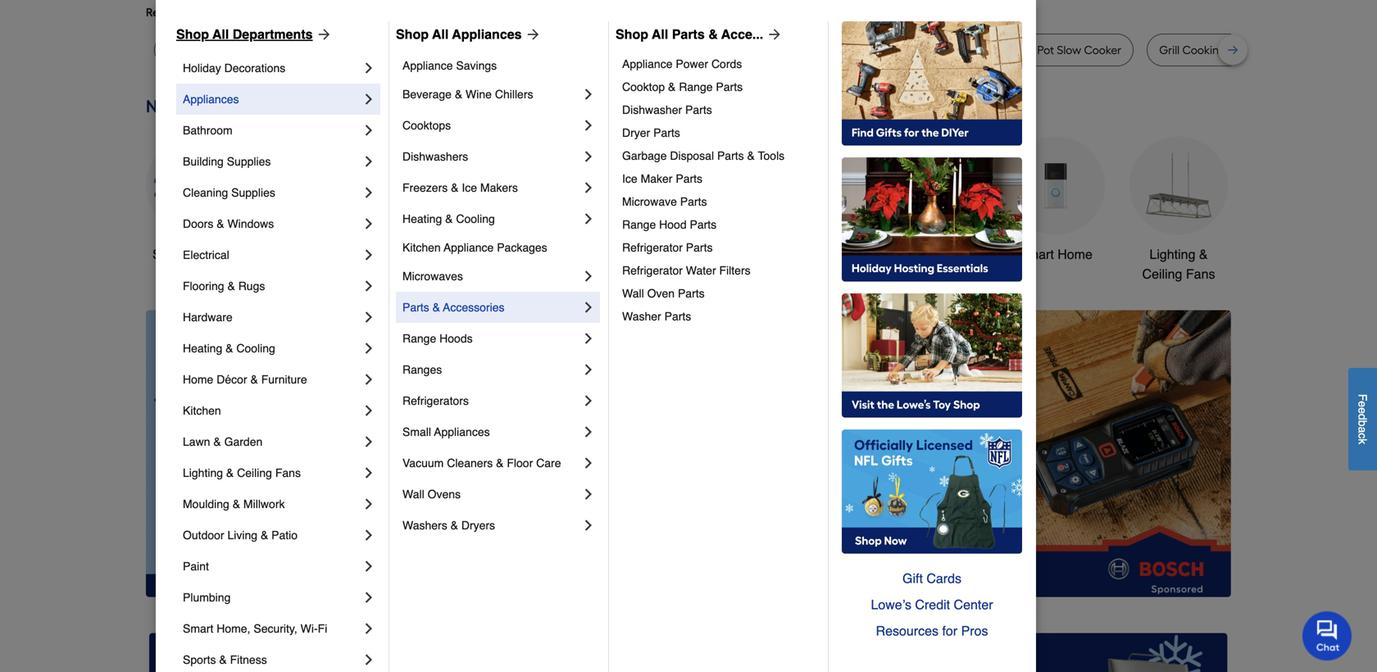 Task type: locate. For each thing, give the bounding box(es) containing it.
parts down refrigerator water filters
[[678, 287, 705, 300]]

chevron right image for parts & accessories
[[581, 299, 597, 316]]

kitchen up refrigerator water filters
[[640, 247, 684, 262]]

microwave
[[490, 43, 547, 57]]

parts down microwaves
[[403, 301, 429, 314]]

0 horizontal spatial range
[[403, 332, 436, 345]]

1 horizontal spatial ceiling
[[1143, 266, 1183, 282]]

parts inside washer parts link
[[665, 310, 692, 323]]

0 horizontal spatial slow
[[388, 43, 412, 57]]

décor
[[217, 373, 247, 386]]

scroll to item #5 image
[[911, 568, 951, 574]]

sports & fitness link
[[183, 645, 361, 672]]

garbage
[[622, 149, 667, 162]]

chevron right image for outdoor living & patio
[[361, 527, 377, 544]]

1 horizontal spatial outdoor
[[763, 247, 811, 262]]

1 vertical spatial refrigerator
[[622, 264, 683, 277]]

for
[[278, 5, 293, 19], [943, 624, 958, 639]]

shop for shop all appliances
[[396, 27, 429, 42]]

all
[[212, 27, 229, 42], [432, 27, 449, 42], [652, 27, 669, 42], [186, 247, 201, 262]]

0 vertical spatial lighting & ceiling fans link
[[1130, 136, 1228, 284]]

parts down dishwasher parts
[[654, 126, 680, 139]]

parts up hood
[[680, 195, 707, 208]]

microwaves link
[[403, 261, 581, 292]]

1 horizontal spatial cooker
[[1084, 43, 1122, 57]]

instant
[[911, 43, 947, 57]]

parts down cords
[[716, 80, 743, 93]]

home inside home décor & furniture link
[[183, 373, 213, 386]]

1 horizontal spatial bathroom
[[905, 247, 962, 262]]

heating & cooling link down makers
[[403, 203, 581, 235]]

1 vertical spatial supplies
[[231, 186, 275, 199]]

all down the recommended searches for you
[[212, 27, 229, 42]]

1 horizontal spatial smart
[[1019, 247, 1054, 262]]

center
[[954, 597, 993, 613]]

0 vertical spatial smart
[[1019, 247, 1054, 262]]

holiday decorations
[[183, 62, 286, 75]]

all right shop on the left of the page
[[186, 247, 201, 262]]

cooling up the kitchen appliance packages
[[456, 212, 495, 226]]

all for deals
[[186, 247, 201, 262]]

parts down cooktop & range parts at top
[[686, 103, 712, 116]]

0 horizontal spatial home
[[183, 373, 213, 386]]

e up d in the bottom right of the page
[[1357, 401, 1370, 408]]

a
[[1357, 427, 1370, 433]]

parts up ice maker parts link
[[717, 149, 744, 162]]

chevron right image for bathroom
[[361, 122, 377, 139]]

0 vertical spatial ceiling
[[1143, 266, 1183, 282]]

chevron right image for flooring & rugs
[[361, 278, 377, 294]]

0 vertical spatial decorations
[[224, 62, 286, 75]]

tools up ice maker parts link
[[758, 149, 785, 162]]

new deals every day during 25 days of deals image
[[146, 93, 1232, 120]]

appliance up microwaves link
[[444, 241, 494, 254]]

millwork
[[243, 498, 285, 511]]

flooring & rugs link
[[183, 271, 361, 302]]

refrigerator down range hood parts
[[622, 241, 683, 254]]

1 vertical spatial range
[[622, 218, 656, 231]]

filters
[[720, 264, 751, 277]]

appliances up arrow left 'icon'
[[434, 426, 490, 439]]

decorations inside "link"
[[224, 62, 286, 75]]

crock down acce...
[[757, 43, 788, 57]]

1 horizontal spatial kitchen
[[403, 241, 441, 254]]

refrigerator water filters
[[622, 264, 751, 277]]

chevron right image for beverage & wine chillers
[[581, 86, 597, 103]]

0 horizontal spatial ice
[[462, 181, 477, 194]]

fi
[[318, 622, 327, 636]]

parts inside garbage disposal parts & tools link
[[717, 149, 744, 162]]

0 vertical spatial cooling
[[456, 212, 495, 226]]

0 vertical spatial lighting & ceiling fans
[[1143, 247, 1216, 282]]

all inside "link"
[[186, 247, 201, 262]]

appliance up cooktop
[[622, 57, 673, 71]]

decorations for christmas
[[529, 266, 599, 282]]

2 vertical spatial range
[[403, 332, 436, 345]]

supplies up cleaning supplies
[[227, 155, 271, 168]]

heating down freezers
[[403, 212, 442, 226]]

beverage
[[403, 88, 452, 101]]

smart home, security, wi-fi
[[183, 622, 327, 636]]

shop up cooktop
[[616, 27, 649, 42]]

1 horizontal spatial fans
[[1186, 266, 1216, 282]]

2 horizontal spatial shop
[[616, 27, 649, 42]]

cleaning supplies
[[183, 186, 275, 199]]

small appliances link
[[403, 417, 581, 448]]

garbage disposal parts & tools
[[622, 149, 785, 162]]

range down microwave
[[622, 218, 656, 231]]

range inside range hoods link
[[403, 332, 436, 345]]

appliances inside 'link'
[[183, 93, 239, 106]]

0 vertical spatial heating
[[403, 212, 442, 226]]

2 horizontal spatial kitchen
[[640, 247, 684, 262]]

2 horizontal spatial range
[[679, 80, 713, 93]]

chevron right image for electrical
[[361, 247, 377, 263]]

4 pot from the left
[[1038, 43, 1055, 57]]

heating & cooling link
[[403, 203, 581, 235], [183, 333, 361, 364]]

shop down 'recommended'
[[176, 27, 209, 42]]

cooktops
[[403, 119, 451, 132]]

lawn & garden
[[183, 435, 263, 449]]

wall up washer
[[622, 287, 644, 300]]

2 shop from the left
[[396, 27, 429, 42]]

1 horizontal spatial wall
[[622, 287, 644, 300]]

grill cooking grate & warming rack
[[1160, 43, 1350, 57]]

decorations down 'shop all departments' link
[[224, 62, 286, 75]]

parts down wall oven parts
[[665, 310, 692, 323]]

christmas
[[535, 247, 594, 262]]

1 horizontal spatial lighting & ceiling fans link
[[1130, 136, 1228, 284]]

0 vertical spatial supplies
[[227, 155, 271, 168]]

chevron right image for small appliances
[[581, 424, 597, 440]]

chevron right image for cooktops
[[581, 117, 597, 134]]

1 pot from the left
[[790, 43, 807, 57]]

gift cards link
[[842, 566, 1023, 592]]

1 horizontal spatial slow
[[1057, 43, 1082, 57]]

kitchen up lawn
[[183, 404, 221, 417]]

pros
[[962, 624, 988, 639]]

fans
[[1186, 266, 1216, 282], [275, 467, 301, 480]]

0 vertical spatial heating & cooling link
[[403, 203, 581, 235]]

1 vertical spatial heating & cooling
[[183, 342, 275, 355]]

garbage disposal parts & tools link
[[622, 144, 817, 167]]

0 vertical spatial refrigerator
[[622, 241, 683, 254]]

1 horizontal spatial cooking
[[1183, 43, 1227, 57]]

appliances up the savings
[[452, 27, 522, 42]]

building supplies
[[183, 155, 271, 168]]

chevron right image
[[361, 122, 377, 139], [361, 185, 377, 201], [581, 211, 597, 227], [361, 216, 377, 232], [361, 247, 377, 263], [581, 268, 597, 285], [361, 278, 377, 294], [581, 330, 597, 347], [581, 455, 597, 472], [581, 486, 597, 503], [581, 517, 597, 534], [361, 621, 377, 637]]

crock right the instant pot
[[1004, 43, 1035, 57]]

parts up water
[[686, 241, 713, 254]]

small appliances
[[403, 426, 490, 439]]

shop up triple slow cooker
[[396, 27, 429, 42]]

all for parts
[[652, 27, 669, 42]]

0 vertical spatial wall
[[622, 287, 644, 300]]

ranges link
[[403, 354, 581, 385]]

1 horizontal spatial heating
[[403, 212, 442, 226]]

heating down the hardware
[[183, 342, 222, 355]]

chevron right image for kitchen
[[361, 403, 377, 419]]

up to 35 percent off select small appliances. image
[[518, 633, 860, 672]]

smart home link
[[1007, 136, 1105, 264]]

1 horizontal spatial for
[[943, 624, 958, 639]]

electrical
[[183, 248, 229, 262]]

all down recommended searches for you heading
[[652, 27, 669, 42]]

parts up refrigerator parts link
[[690, 218, 717, 231]]

range hoods
[[403, 332, 473, 345]]

dishwashers link
[[403, 141, 581, 172]]

all up the "appliance savings" in the top left of the page
[[432, 27, 449, 42]]

appliance down triple slow cooker
[[403, 59, 453, 72]]

appliance inside kitchen appliance packages link
[[444, 241, 494, 254]]

supplies for cleaning supplies
[[231, 186, 275, 199]]

chevron right image for microwaves
[[581, 268, 597, 285]]

parts down recommended searches for you heading
[[672, 27, 705, 42]]

doors & windows
[[183, 217, 274, 230]]

1 vertical spatial wall
[[403, 488, 425, 501]]

0 horizontal spatial fans
[[275, 467, 301, 480]]

range hoods link
[[403, 323, 581, 354]]

1 vertical spatial for
[[943, 624, 958, 639]]

2 horizontal spatial tools
[[814, 247, 845, 262]]

officially licensed n f l gifts. shop now. image
[[842, 430, 1023, 554]]

heating & cooling link for heating & cooling's chevron right icon
[[403, 203, 581, 235]]

searches
[[227, 5, 275, 19]]

chevron right image for heating & cooling
[[581, 211, 597, 227]]

appliances down holiday
[[183, 93, 239, 106]]

0 horizontal spatial cooker
[[415, 43, 453, 57]]

0 vertical spatial bathroom
[[183, 124, 233, 137]]

chevron right image for sports & fitness
[[361, 652, 377, 668]]

home inside smart home link
[[1058, 247, 1093, 262]]

cooling up home décor & furniture
[[236, 342, 275, 355]]

appliance inside appliance savings link
[[403, 59, 453, 72]]

2 cooker from the left
[[1084, 43, 1122, 57]]

dryer parts link
[[622, 121, 817, 144]]

1 horizontal spatial lighting & ceiling fans
[[1143, 247, 1216, 282]]

0 vertical spatial home
[[1058, 247, 1093, 262]]

1 vertical spatial lighting & ceiling fans link
[[183, 458, 361, 489]]

shop
[[176, 27, 209, 42], [396, 27, 429, 42], [616, 27, 649, 42]]

0 vertical spatial appliances
[[452, 27, 522, 42]]

1 vertical spatial decorations
[[529, 266, 599, 282]]

tools up microwaves
[[426, 247, 456, 262]]

holiday hosting essentials. image
[[842, 157, 1023, 282]]

0 horizontal spatial heating
[[183, 342, 222, 355]]

chevron right image for holiday decorations
[[361, 60, 377, 76]]

1 horizontal spatial range
[[622, 218, 656, 231]]

arrow right image inside shop all parts & acce... link
[[764, 26, 783, 43]]

kitchen inside kitchen appliance packages link
[[403, 241, 441, 254]]

2 e from the top
[[1357, 408, 1370, 414]]

outdoor up equipment
[[763, 247, 811, 262]]

wall for wall oven parts
[[622, 287, 644, 300]]

rugs
[[238, 280, 265, 293]]

cooker left grill
[[1084, 43, 1122, 57]]

kitchen up microwaves
[[403, 241, 441, 254]]

gift cards
[[903, 571, 962, 586]]

appliance power cords link
[[622, 52, 817, 75]]

shop all departments
[[176, 27, 313, 42]]

decorations down the christmas
[[529, 266, 599, 282]]

2 slow from the left
[[1057, 43, 1082, 57]]

1 vertical spatial lighting
[[183, 467, 223, 480]]

heating & cooling link up furniture
[[183, 333, 361, 364]]

dryer parts
[[622, 126, 680, 139]]

1 vertical spatial appliances
[[183, 93, 239, 106]]

resources
[[876, 624, 939, 639]]

for left pros
[[943, 624, 958, 639]]

1 shop from the left
[[176, 27, 209, 42]]

lighting
[[1150, 247, 1196, 262], [183, 467, 223, 480]]

parts down disposal on the top
[[676, 172, 703, 185]]

1 vertical spatial cooling
[[236, 342, 275, 355]]

wall for wall ovens
[[403, 488, 425, 501]]

0 horizontal spatial lighting & ceiling fans
[[183, 467, 301, 480]]

1 vertical spatial heating & cooling link
[[183, 333, 361, 364]]

chevron right image for vacuum cleaners & floor care
[[581, 455, 597, 472]]

outdoor inside outdoor tools & equipment
[[763, 247, 811, 262]]

e up b
[[1357, 408, 1370, 414]]

ice left maker
[[622, 172, 638, 185]]

triple
[[357, 43, 385, 57]]

parts & accessories link
[[403, 292, 581, 323]]

2 refrigerator from the top
[[622, 264, 683, 277]]

1 vertical spatial fans
[[275, 467, 301, 480]]

tools up equipment
[[814, 247, 845, 262]]

chevron right image for appliances
[[361, 91, 377, 107]]

outdoor down moulding
[[183, 529, 224, 542]]

parts inside refrigerator parts link
[[686, 241, 713, 254]]

1 horizontal spatial shop
[[396, 27, 429, 42]]

range inside range hood parts link
[[622, 218, 656, 231]]

credit
[[915, 597, 950, 613]]

moulding & millwork
[[183, 498, 285, 511]]

1 horizontal spatial decorations
[[529, 266, 599, 282]]

refrigerator for refrigerator water filters
[[622, 264, 683, 277]]

0 horizontal spatial wall
[[403, 488, 425, 501]]

chevron right image for plumbing
[[361, 590, 377, 606]]

lighting inside lighting & ceiling fans
[[1150, 247, 1196, 262]]

0 vertical spatial lighting
[[1150, 247, 1196, 262]]

water
[[686, 264, 716, 277]]

0 horizontal spatial decorations
[[224, 62, 286, 75]]

1 e from the top
[[1357, 401, 1370, 408]]

3 shop from the left
[[616, 27, 649, 42]]

building
[[183, 155, 224, 168]]

chevron right image for wall ovens
[[581, 486, 597, 503]]

0 horizontal spatial ceiling
[[237, 467, 272, 480]]

wall ovens link
[[403, 479, 581, 510]]

0 horizontal spatial smart
[[183, 622, 213, 636]]

0 horizontal spatial cooking
[[810, 43, 854, 57]]

arrow right image inside 'shop all departments' link
[[313, 26, 333, 43]]

1 horizontal spatial crock
[[1004, 43, 1035, 57]]

1 crock from the left
[[757, 43, 788, 57]]

1 vertical spatial home
[[183, 373, 213, 386]]

heating & cooling down freezers & ice makers
[[403, 212, 495, 226]]

chevron right image for home décor & furniture
[[361, 371, 377, 388]]

range down power
[[679, 80, 713, 93]]

1 vertical spatial smart
[[183, 622, 213, 636]]

arrow right image inside "shop all appliances" link
[[522, 26, 542, 43]]

1 horizontal spatial heating & cooling
[[403, 212, 495, 226]]

1 vertical spatial lighting & ceiling fans
[[183, 467, 301, 480]]

refrigerators link
[[403, 385, 581, 417]]

chevron right image for paint
[[361, 558, 377, 575]]

small
[[403, 426, 431, 439]]

chevron right image for dishwashers
[[581, 148, 597, 165]]

home décor & furniture
[[183, 373, 307, 386]]

0 horizontal spatial shop
[[176, 27, 209, 42]]

3 pot from the left
[[950, 43, 967, 57]]

microwaves
[[403, 270, 463, 283]]

1 refrigerator from the top
[[622, 241, 683, 254]]

supplies up the windows
[[231, 186, 275, 199]]

k
[[1357, 439, 1370, 445]]

1 horizontal spatial lighting
[[1150, 247, 1196, 262]]

1 horizontal spatial home
[[1058, 247, 1093, 262]]

chevron right image
[[361, 60, 377, 76], [581, 86, 597, 103], [361, 91, 377, 107], [581, 117, 597, 134], [581, 148, 597, 165], [361, 153, 377, 170], [581, 180, 597, 196], [581, 299, 597, 316], [361, 309, 377, 326], [361, 340, 377, 357], [581, 362, 597, 378], [361, 371, 377, 388], [581, 393, 597, 409], [361, 403, 377, 419], [581, 424, 597, 440], [361, 434, 377, 450], [361, 465, 377, 481], [361, 496, 377, 513], [361, 527, 377, 544], [361, 558, 377, 575], [361, 590, 377, 606], [361, 652, 377, 668]]

chevron right image for freezers & ice makers
[[581, 180, 597, 196]]

shop all appliances link
[[396, 25, 542, 44]]

0 vertical spatial fans
[[1186, 266, 1216, 282]]

christmas decorations
[[529, 247, 599, 282]]

arrow right image
[[313, 26, 333, 43], [522, 26, 542, 43], [764, 26, 783, 43], [1201, 454, 1218, 470]]

rack
[[1324, 43, 1350, 57]]

0 horizontal spatial outdoor
[[183, 529, 224, 542]]

refrigerator parts link
[[622, 236, 817, 259]]

0 vertical spatial outdoor
[[763, 247, 811, 262]]

1 horizontal spatial heating & cooling link
[[403, 203, 581, 235]]

range up ranges
[[403, 332, 436, 345]]

refrigerator up oven
[[622, 264, 683, 277]]

appliance savings
[[403, 59, 497, 72]]

disposal
[[670, 149, 714, 162]]

cooker up the "appliance savings" in the top left of the page
[[415, 43, 453, 57]]

accessories
[[443, 301, 505, 314]]

crock for crock pot slow cooker
[[1004, 43, 1035, 57]]

kitchen inside kitchen faucets link
[[640, 247, 684, 262]]

garden
[[224, 435, 263, 449]]

up to 30 percent off select grills and accessories. image
[[886, 633, 1228, 672]]

kitchen for kitchen faucets
[[640, 247, 684, 262]]

0 horizontal spatial crock
[[757, 43, 788, 57]]

0 vertical spatial range
[[679, 80, 713, 93]]

& inside lighting & ceiling fans
[[1200, 247, 1208, 262]]

ice maker parts
[[622, 172, 703, 185]]

heating & cooling up décor
[[183, 342, 275, 355]]

washer
[[622, 310, 662, 323]]

smart
[[1019, 247, 1054, 262], [183, 622, 213, 636]]

0 vertical spatial for
[[278, 5, 293, 19]]

ice left makers
[[462, 181, 477, 194]]

wall left ovens
[[403, 488, 425, 501]]

kitchen appliance packages link
[[403, 235, 597, 261]]

visit the lowe's toy shop. image
[[842, 294, 1023, 418]]

2 cooking from the left
[[1183, 43, 1227, 57]]

0 horizontal spatial lighting & ceiling fans link
[[183, 458, 361, 489]]

arrow right image for shop all parts & acce...
[[764, 26, 783, 43]]

1 vertical spatial bathroom
[[905, 247, 962, 262]]

0 horizontal spatial heating & cooling link
[[183, 333, 361, 364]]

tools
[[758, 149, 785, 162], [426, 247, 456, 262], [814, 247, 845, 262]]

0 horizontal spatial bathroom
[[183, 124, 233, 137]]

0 horizontal spatial for
[[278, 5, 293, 19]]

security,
[[254, 622, 297, 636]]

chevron right image for range hoods
[[581, 330, 597, 347]]

cooktop & range parts link
[[622, 75, 817, 98]]

microwave
[[622, 195, 677, 208]]

1 vertical spatial outdoor
[[183, 529, 224, 542]]

for left you
[[278, 5, 293, 19]]

2 crock from the left
[[1004, 43, 1035, 57]]

vacuum
[[403, 457, 444, 470]]

doors & windows link
[[183, 208, 361, 239]]

equipment
[[779, 266, 842, 282]]



Task type: vqa. For each thing, say whether or not it's contained in the screenshot.
Resources for Pros link
yes



Task type: describe. For each thing, give the bounding box(es) containing it.
heating & cooling link for heating & cooling chevron right image
[[183, 333, 361, 364]]

1 horizontal spatial cooling
[[456, 212, 495, 226]]

lawn & garden link
[[183, 426, 361, 458]]

fans inside lighting & ceiling fans
[[1186, 266, 1216, 282]]

deals
[[204, 247, 238, 262]]

chevron right image for lawn & garden
[[361, 434, 377, 450]]

chevron right image for washers & dryers
[[581, 517, 597, 534]]

ceiling inside lighting & ceiling fans
[[1143, 266, 1183, 282]]

all for appliances
[[432, 27, 449, 42]]

washers & dryers
[[403, 519, 495, 532]]

1 horizontal spatial tools
[[758, 149, 785, 162]]

paint link
[[183, 551, 361, 582]]

parts inside parts & accessories link
[[403, 301, 429, 314]]

electrical link
[[183, 239, 361, 271]]

parts inside dryer parts link
[[654, 126, 680, 139]]

f e e d b a c k button
[[1349, 368, 1378, 471]]

recommended
[[146, 5, 225, 19]]

power
[[676, 57, 709, 71]]

0 horizontal spatial kitchen
[[183, 404, 221, 417]]

outdoor for outdoor living & patio
[[183, 529, 224, 542]]

& inside outdoor tools & equipment
[[848, 247, 857, 262]]

kitchen faucets link
[[638, 136, 736, 264]]

living
[[228, 529, 258, 542]]

chevron right image for smart home, security, wi-fi
[[361, 621, 377, 637]]

chevron right image for heating & cooling
[[361, 340, 377, 357]]

chevron right image for ranges
[[581, 362, 597, 378]]

range inside cooktop & range parts link
[[679, 80, 713, 93]]

care
[[536, 457, 561, 470]]

moulding & millwork link
[[183, 489, 361, 520]]

parts inside cooktop & range parts link
[[716, 80, 743, 93]]

refrigerator for refrigerator parts
[[622, 241, 683, 254]]

parts inside "wall oven parts" link
[[678, 287, 705, 300]]

range for hood
[[622, 218, 656, 231]]

for inside recommended searches for you heading
[[278, 5, 293, 19]]

all for departments
[[212, 27, 229, 42]]

appliances link
[[183, 84, 361, 115]]

smart for smart home
[[1019, 247, 1054, 262]]

fitness
[[230, 654, 267, 667]]

gift
[[903, 571, 923, 586]]

departments
[[233, 27, 313, 42]]

shop for shop all parts & acce...
[[616, 27, 649, 42]]

doors
[[183, 217, 213, 230]]

0 vertical spatial heating & cooling
[[403, 212, 495, 226]]

appliance for parts
[[622, 57, 673, 71]]

chevron right image for refrigerators
[[581, 393, 597, 409]]

wi-
[[301, 622, 318, 636]]

2 vertical spatial appliances
[[434, 426, 490, 439]]

chevron right image for building supplies
[[361, 153, 377, 170]]

1 slow from the left
[[388, 43, 412, 57]]

0 horizontal spatial tools
[[426, 247, 456, 262]]

tools inside outdoor tools & equipment
[[814, 247, 845, 262]]

crock for crock pot cooking pot
[[757, 43, 788, 57]]

parts inside dishwasher parts link
[[686, 103, 712, 116]]

1 horizontal spatial bathroom link
[[884, 136, 982, 264]]

scroll to item #2 element
[[790, 566, 833, 576]]

1 cooker from the left
[[415, 43, 453, 57]]

chevron right image for doors & windows
[[361, 216, 377, 232]]

arrow right image for shop all appliances
[[522, 26, 542, 43]]

microwave parts link
[[622, 190, 817, 213]]

resources for pros
[[876, 624, 988, 639]]

parts inside range hood parts link
[[690, 218, 717, 231]]

pot for crock pot cooking pot
[[790, 43, 807, 57]]

dishwashers
[[403, 150, 468, 163]]

dishwasher parts
[[622, 103, 712, 116]]

plumbing link
[[183, 582, 361, 613]]

cords
[[712, 57, 742, 71]]

chevron right image for cleaning supplies
[[361, 185, 377, 201]]

freezers & ice makers link
[[403, 172, 581, 203]]

outdoor living & patio
[[183, 529, 298, 542]]

cooktop & range parts
[[622, 80, 743, 93]]

packages
[[497, 241, 548, 254]]

pot for instant pot
[[950, 43, 967, 57]]

christmas decorations link
[[515, 136, 613, 284]]

flooring & rugs
[[183, 280, 265, 293]]

find gifts for the diyer. image
[[842, 21, 1023, 146]]

chevron right image for hardware
[[361, 309, 377, 326]]

arrow right image for shop all departments
[[313, 26, 333, 43]]

lowe's credit center
[[871, 597, 993, 613]]

washers & dryers link
[[403, 510, 581, 541]]

lawn
[[183, 435, 210, 449]]

refrigerator parts
[[622, 241, 713, 254]]

shop these last-minute gifts. $99 or less. quantities are limited and won't last. image
[[146, 310, 411, 597]]

0 horizontal spatial bathroom link
[[183, 115, 361, 146]]

hoods
[[440, 332, 473, 345]]

recommended searches for you heading
[[146, 4, 1232, 21]]

b
[[1357, 420, 1370, 427]]

parts inside ice maker parts link
[[676, 172, 703, 185]]

shop for shop all departments
[[176, 27, 209, 42]]

range hood parts
[[622, 218, 717, 231]]

1 horizontal spatial ice
[[622, 172, 638, 185]]

crock pot slow cooker
[[1004, 43, 1122, 57]]

chat invite button image
[[1303, 611, 1353, 661]]

acce...
[[722, 27, 764, 42]]

flooring
[[183, 280, 224, 293]]

resources for pros link
[[842, 618, 1023, 645]]

hardware link
[[183, 302, 361, 333]]

chevron right image for lighting & ceiling fans
[[361, 465, 377, 481]]

smart for smart home, security, wi-fi
[[183, 622, 213, 636]]

shop all appliances
[[396, 27, 522, 42]]

chillers
[[495, 88, 533, 101]]

decorations for holiday
[[224, 62, 286, 75]]

home,
[[217, 622, 250, 636]]

shop all deals
[[152, 247, 238, 262]]

cleaning
[[183, 186, 228, 199]]

cleaners
[[447, 457, 493, 470]]

oven
[[647, 287, 675, 300]]

paint
[[183, 560, 209, 573]]

0 horizontal spatial cooling
[[236, 342, 275, 355]]

parts inside microwave parts link
[[680, 195, 707, 208]]

c
[[1357, 433, 1370, 439]]

arrow left image
[[451, 454, 467, 470]]

advertisement region
[[437, 310, 1232, 601]]

ranges
[[403, 363, 442, 376]]

sports & fitness
[[183, 654, 267, 667]]

vacuum cleaners & floor care link
[[403, 448, 581, 479]]

cleaning supplies link
[[183, 177, 361, 208]]

0 horizontal spatial lighting
[[183, 467, 223, 480]]

pot for crock pot slow cooker
[[1038, 43, 1055, 57]]

outdoor tools & equipment link
[[761, 136, 859, 284]]

get up to 2 free select tools or batteries when you buy 1 with select purchases. image
[[149, 633, 491, 672]]

appliance power cords
[[622, 57, 742, 71]]

1 vertical spatial ceiling
[[237, 467, 272, 480]]

crock pot cooking pot
[[757, 43, 873, 57]]

1 cooking from the left
[[810, 43, 854, 57]]

maker
[[641, 172, 673, 185]]

2 pot from the left
[[856, 43, 873, 57]]

smart home, security, wi-fi link
[[183, 613, 361, 645]]

hardware
[[183, 311, 233, 324]]

supplies for building supplies
[[227, 155, 271, 168]]

countertop
[[550, 43, 610, 57]]

grate
[[1229, 43, 1259, 57]]

0 horizontal spatial heating & cooling
[[183, 342, 275, 355]]

grill
[[1160, 43, 1180, 57]]

you
[[295, 5, 314, 19]]

vacuum cleaners & floor care
[[403, 457, 561, 470]]

for inside resources for pros link
[[943, 624, 958, 639]]

washers
[[403, 519, 448, 532]]

dishwasher
[[622, 103, 682, 116]]

appliance for appliances
[[403, 59, 453, 72]]

f e e d b a c k
[[1357, 394, 1370, 445]]

outdoor for outdoor tools & equipment
[[763, 247, 811, 262]]

kitchen for kitchen appliance packages
[[403, 241, 441, 254]]

range for hoods
[[403, 332, 436, 345]]

smart home
[[1019, 247, 1093, 262]]

chevron right image for moulding & millwork
[[361, 496, 377, 513]]

refrigerator water filters link
[[622, 259, 817, 282]]

1 vertical spatial heating
[[183, 342, 222, 355]]

parts inside shop all parts & acce... link
[[672, 27, 705, 42]]

scroll to item #4 image
[[872, 568, 911, 574]]



